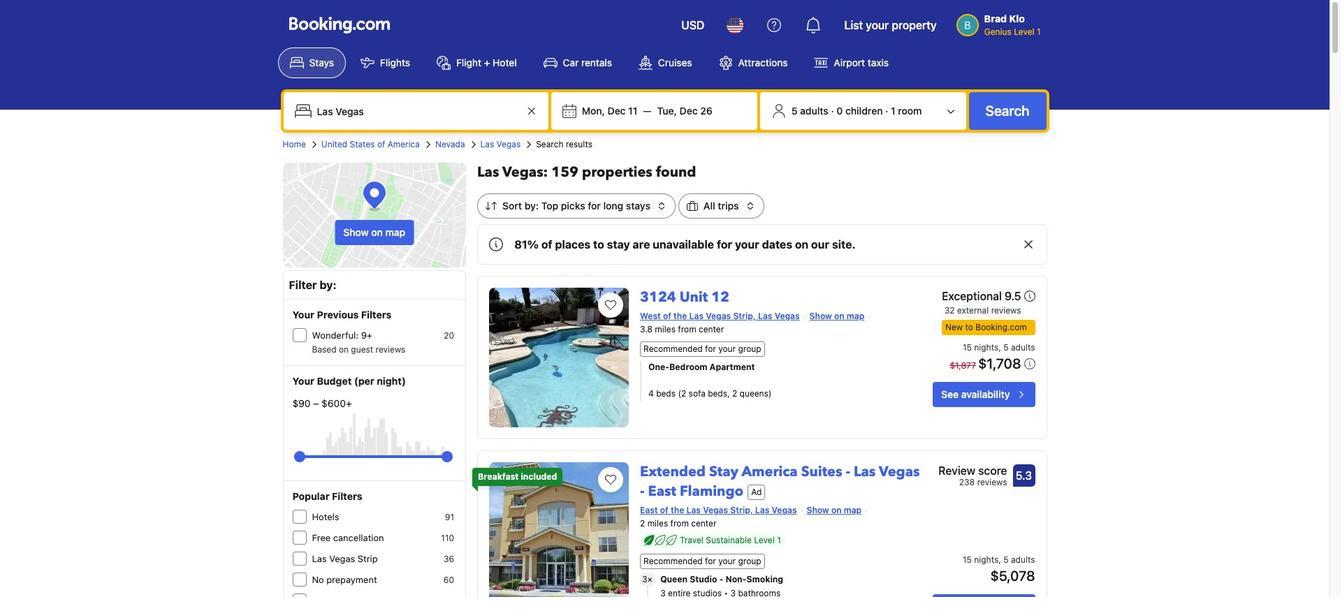 Task type: vqa. For each thing, say whether or not it's contained in the screenshot.
lake
no



Task type: locate. For each thing, give the bounding box(es) containing it.
miles down extended
[[648, 518, 668, 529]]

15 nights , 5 adults
[[963, 342, 1035, 353]]

81%
[[514, 238, 539, 251]]

your for your previous filters
[[293, 309, 315, 321]]

0 vertical spatial center
[[699, 324, 724, 335]]

1 nights from the top
[[975, 342, 999, 353]]

20
[[444, 331, 454, 341]]

0 vertical spatial nights
[[975, 342, 999, 353]]

east down extended
[[648, 482, 677, 501]]

adults for 15 nights , 5 adults $5,078
[[1011, 555, 1035, 565]]

0 vertical spatial -
[[846, 463, 851, 482]]

hotel
[[493, 57, 517, 68]]

properties
[[582, 163, 653, 182]]

vegas left review
[[879, 463, 920, 482]]

adults
[[800, 105, 829, 117], [1011, 342, 1035, 353], [1011, 555, 1035, 565]]

your up queen studio - non-smoking
[[719, 556, 736, 567]]

search for search
[[986, 103, 1030, 119]]

center down the "east of the las vegas strip, las vegas"
[[691, 518, 717, 529]]

0 vertical spatial 15
[[963, 342, 972, 353]]

0 horizontal spatial level
[[754, 535, 775, 546]]

nights for 15 nights , 5 adults $5,078
[[975, 555, 999, 565]]

your up $90
[[293, 375, 315, 387]]

show
[[343, 226, 369, 238], [810, 311, 832, 322], [807, 505, 829, 516]]

queen
[[661, 574, 688, 585]]

flights link
[[349, 48, 422, 78]]

1 recommended for your group from the top
[[644, 344, 762, 354]]

usd
[[682, 19, 705, 31]]

exceptional
[[942, 290, 1002, 303]]

adults left 0
[[800, 105, 829, 117]]

show on map for east of the las vegas strip, las vegas
[[807, 505, 862, 516]]

the up 3.8 miles from center
[[674, 311, 687, 322]]

breakfast
[[478, 472, 519, 482]]

0 vertical spatial level
[[1014, 27, 1035, 37]]

1 horizontal spatial 1
[[891, 105, 896, 117]]

81% of places to stay are unavailable for your dates on our site.
[[514, 238, 856, 251]]

1 vertical spatial the
[[671, 505, 684, 516]]

1 inside brad klo genius level 1
[[1037, 27, 1041, 37]]

1 vertical spatial 15
[[963, 555, 972, 565]]

from for east
[[671, 518, 689, 529]]

2 15 from the top
[[963, 555, 972, 565]]

reviews right 238
[[978, 477, 1008, 488]]

nights up $5,078
[[975, 555, 999, 565]]

0 vertical spatial your
[[293, 309, 315, 321]]

search
[[986, 103, 1030, 119], [536, 139, 564, 150]]

car rentals link
[[532, 48, 624, 78]]

11
[[628, 105, 638, 117]]

level right sustainable
[[754, 535, 775, 546]]

1 left the room
[[891, 105, 896, 117]]

2 vertical spatial show
[[807, 505, 829, 516]]

, up $1,708
[[999, 342, 1001, 353]]

center for 3.8 miles from center
[[699, 324, 724, 335]]

0 horizontal spatial to
[[593, 238, 604, 251]]

flamingo
[[680, 482, 744, 501]]

1 vertical spatial reviews
[[376, 345, 406, 355]]

0 horizontal spatial 2
[[640, 518, 645, 529]]

$5,078
[[991, 568, 1035, 584]]

of for east
[[660, 505, 669, 516]]

0 vertical spatial 2
[[732, 388, 738, 399]]

west of the las vegas strip, las vegas
[[640, 311, 800, 322]]

1 15 from the top
[[963, 342, 972, 353]]

1 horizontal spatial by:
[[525, 200, 539, 212]]

recommended up queen
[[644, 556, 703, 567]]

strip, down ad
[[731, 505, 753, 516]]

recommended for your group for 2 miles from center
[[644, 556, 762, 567]]

2 your from the top
[[293, 375, 315, 387]]

· left 0
[[831, 105, 834, 117]]

center for 2 miles from center
[[691, 518, 717, 529]]

queen studio - non-smoking
[[661, 574, 784, 585]]

3.8 miles from center
[[640, 324, 724, 335]]

2 vertical spatial -
[[720, 574, 724, 585]]

search inside search 'button'
[[986, 103, 1030, 119]]

0 vertical spatial east
[[648, 482, 677, 501]]

show inside button
[[343, 226, 369, 238]]

1 your from the top
[[293, 309, 315, 321]]

recommended
[[644, 344, 703, 354], [644, 556, 703, 567]]

2 right beds,
[[732, 388, 738, 399]]

4
[[649, 388, 654, 399]]

vegas up no prepayment
[[329, 554, 355, 565]]

5 up $1,708
[[1004, 342, 1009, 353]]

2 vertical spatial show on map
[[807, 505, 862, 516]]

1 horizontal spatial search
[[986, 103, 1030, 119]]

2 vertical spatial adults
[[1011, 555, 1035, 565]]

0 vertical spatial show
[[343, 226, 369, 238]]

recommended for 2
[[644, 556, 703, 567]]

recommended for your group up studio
[[644, 556, 762, 567]]

0 vertical spatial recommended
[[644, 344, 703, 354]]

0 vertical spatial search
[[986, 103, 1030, 119]]

map
[[385, 226, 406, 238], [847, 311, 865, 322], [844, 505, 862, 516]]

1 vertical spatial group
[[738, 556, 762, 567]]

filters up 9+
[[361, 309, 392, 321]]

36
[[444, 554, 454, 565]]

map for west of the las vegas strip, las vegas
[[847, 311, 865, 322]]

1 horizontal spatial level
[[1014, 27, 1035, 37]]

level
[[1014, 27, 1035, 37], [754, 535, 775, 546]]

0 vertical spatial ,
[[999, 342, 1001, 353]]

, for 15 nights , 5 adults $5,078
[[999, 555, 1001, 565]]

flight
[[456, 57, 482, 68]]

1 vertical spatial ,
[[999, 555, 1001, 565]]

america up ad
[[742, 463, 798, 482]]

reviews down 9.5
[[992, 305, 1021, 316]]

0 vertical spatial group
[[738, 344, 762, 354]]

1 vertical spatial 1
[[891, 105, 896, 117]]

0 vertical spatial adults
[[800, 105, 829, 117]]

5 inside dropdown button
[[792, 105, 798, 117]]

your
[[866, 19, 889, 31], [735, 238, 760, 251], [719, 344, 736, 354], [719, 556, 736, 567]]

recommended for your group for 3.8 miles from center
[[644, 344, 762, 354]]

center down west of the las vegas strip, las vegas
[[699, 324, 724, 335]]

1 vertical spatial search
[[536, 139, 564, 150]]

2 vertical spatial map
[[844, 505, 862, 516]]

show for east of the las vegas strip, las vegas
[[807, 505, 829, 516]]

· right children
[[886, 105, 889, 117]]

of up 2 miles from center
[[660, 505, 669, 516]]

1 , from the top
[[999, 342, 1001, 353]]

, inside 15 nights , 5 adults $5,078
[[999, 555, 1001, 565]]

0 horizontal spatial search
[[536, 139, 564, 150]]

0 vertical spatial show on map
[[343, 226, 406, 238]]

scored 5.3 element
[[1013, 465, 1035, 487]]

5 inside 15 nights , 5 adults $5,078
[[1004, 555, 1009, 565]]

of right west
[[663, 311, 672, 322]]

·
[[831, 105, 834, 117], [886, 105, 889, 117]]

0 vertical spatial 5
[[792, 105, 798, 117]]

america down 'where are you going?' field
[[388, 139, 420, 150]]

2 recommended for your group from the top
[[644, 556, 762, 567]]

on inside button
[[371, 226, 383, 238]]

vegas:
[[502, 163, 548, 182]]

2 vertical spatial 1
[[777, 535, 781, 546]]

1 dec from the left
[[608, 105, 626, 117]]

vegas down extended stay america suites - las vegas - east flamingo
[[772, 505, 797, 516]]

2 group from the top
[[738, 556, 762, 567]]

1 vertical spatial show on map
[[810, 311, 865, 322]]

of right 81% at the left of page
[[542, 238, 553, 251]]

1 vertical spatial recommended
[[644, 556, 703, 567]]

group for 3.8 miles from center
[[738, 344, 762, 354]]

15 nights , 5 adults $5,078
[[963, 555, 1035, 584]]

0 vertical spatial map
[[385, 226, 406, 238]]

from
[[678, 324, 697, 335], [671, 518, 689, 529]]

east up 2 miles from center
[[640, 505, 658, 516]]

your
[[293, 309, 315, 321], [293, 375, 315, 387]]

5 for 15 nights , 5 adults $5,078
[[1004, 555, 1009, 565]]

0 vertical spatial the
[[674, 311, 687, 322]]

prepayment
[[327, 575, 377, 586]]

0 vertical spatial 1
[[1037, 27, 1041, 37]]

- down extended
[[640, 482, 645, 501]]

map for east of the las vegas strip, las vegas
[[844, 505, 862, 516]]

1 vertical spatial miles
[[648, 518, 668, 529]]

1 vertical spatial your
[[293, 375, 315, 387]]

stay
[[709, 463, 739, 482]]

, up $5,078
[[999, 555, 1001, 565]]

1 vertical spatial 5
[[1004, 342, 1009, 353]]

recommended down 3.8 miles from center
[[644, 344, 703, 354]]

las right suites
[[854, 463, 876, 482]]

guest
[[351, 345, 373, 355]]

1 horizontal spatial to
[[966, 322, 974, 333]]

one-bedroom apartment link
[[649, 361, 885, 374]]

1 right genius
[[1037, 27, 1041, 37]]

group
[[299, 446, 447, 468]]

1 vertical spatial adults
[[1011, 342, 1035, 353]]

group
[[738, 344, 762, 354], [738, 556, 762, 567]]

1 vertical spatial by:
[[320, 279, 337, 291]]

airport
[[834, 57, 865, 68]]

filters up hotels
[[332, 491, 362, 503]]

5.3
[[1016, 470, 1032, 482]]

0 vertical spatial strip,
[[733, 311, 756, 322]]

2 up 3
[[640, 518, 645, 529]]

2 dec from the left
[[680, 105, 698, 117]]

1 horizontal spatial dec
[[680, 105, 698, 117]]

(per
[[354, 375, 375, 387]]

show on map
[[343, 226, 406, 238], [810, 311, 865, 322], [807, 505, 862, 516]]

adults up $5,078
[[1011, 555, 1035, 565]]

group up one-bedroom apartment link
[[738, 344, 762, 354]]

26
[[700, 105, 713, 117]]

0 vertical spatial by:
[[525, 200, 539, 212]]

by: left "top"
[[525, 200, 539, 212]]

beds
[[656, 388, 676, 399]]

one-
[[649, 362, 670, 372]]

- right suites
[[846, 463, 851, 482]]

nevada
[[435, 139, 465, 150]]

group up the non-
[[738, 556, 762, 567]]

flight + hotel link
[[425, 48, 529, 78]]

group for 2 miles from center
[[738, 556, 762, 567]]

recommended for your group up one-bedroom apartment
[[644, 344, 762, 354]]

bedroom
[[670, 362, 708, 372]]

1 horizontal spatial -
[[720, 574, 724, 585]]

dates
[[762, 238, 793, 251]]

las down ad
[[755, 505, 770, 516]]

adults inside dropdown button
[[800, 105, 829, 117]]

0 vertical spatial from
[[678, 324, 697, 335]]

cancellation
[[333, 533, 384, 544]]

,
[[999, 342, 1001, 353], [999, 555, 1001, 565]]

from down 3124 unit 12
[[678, 324, 697, 335]]

strip, up apartment
[[733, 311, 756, 322]]

1 · from the left
[[831, 105, 834, 117]]

the
[[674, 311, 687, 322], [671, 505, 684, 516]]

adults inside 15 nights , 5 adults $5,078
[[1011, 555, 1035, 565]]

5 left 0
[[792, 105, 798, 117]]

1 vertical spatial from
[[671, 518, 689, 529]]

dec left 11
[[608, 105, 626, 117]]

2 · from the left
[[886, 105, 889, 117]]

queens)
[[740, 388, 772, 399]]

2 , from the top
[[999, 555, 1001, 565]]

reviews inside review score 238 reviews
[[978, 477, 1008, 488]]

to left stay
[[593, 238, 604, 251]]

vegas inside extended stay america suites - las vegas - east flamingo
[[879, 463, 920, 482]]

stays link
[[278, 48, 346, 78]]

for left long
[[588, 200, 601, 212]]

las vegas
[[481, 139, 521, 150]]

of
[[377, 139, 385, 150], [542, 238, 553, 251], [663, 311, 672, 322], [660, 505, 669, 516]]

1 vertical spatial strip,
[[731, 505, 753, 516]]

strip
[[358, 554, 378, 565]]

by: for sort
[[525, 200, 539, 212]]

2 recommended from the top
[[644, 556, 703, 567]]

1 vertical spatial nights
[[975, 555, 999, 565]]

1 vertical spatial recommended for your group
[[644, 556, 762, 567]]

reviews right the guest
[[376, 345, 406, 355]]

2
[[732, 388, 738, 399], [640, 518, 645, 529]]

our
[[811, 238, 830, 251]]

unit
[[680, 288, 708, 307]]

score
[[979, 465, 1008, 477]]

2 vertical spatial 5
[[1004, 555, 1009, 565]]

long
[[604, 200, 624, 212]]

0 vertical spatial recommended for your group
[[644, 344, 762, 354]]

1 vertical spatial center
[[691, 518, 717, 529]]

0 vertical spatial america
[[388, 139, 420, 150]]

0 vertical spatial reviews
[[992, 305, 1021, 316]]

15
[[963, 342, 972, 353], [963, 555, 972, 565]]

0 horizontal spatial by:
[[320, 279, 337, 291]]

3124 unit 12
[[640, 288, 730, 307]]

2 horizontal spatial 1
[[1037, 27, 1041, 37]]

2 nights from the top
[[975, 555, 999, 565]]

adults for 15 nights , 5 adults
[[1011, 342, 1035, 353]]

1 horizontal spatial america
[[742, 463, 798, 482]]

0 vertical spatial miles
[[655, 324, 676, 335]]

the up 2 miles from center
[[671, 505, 684, 516]]

your left dates
[[735, 238, 760, 251]]

2 vertical spatial reviews
[[978, 477, 1008, 488]]

-
[[846, 463, 851, 482], [640, 482, 645, 501], [720, 574, 724, 585]]

united states of america link
[[321, 138, 420, 151]]

extended stay america suites - las vegas - east flamingo
[[640, 463, 920, 501]]

your down the filter
[[293, 309, 315, 321]]

1 vertical spatial filters
[[332, 491, 362, 503]]

for down all trips dropdown button
[[717, 238, 733, 251]]

to right new
[[966, 322, 974, 333]]

15 for 15 nights , 5 adults $5,078
[[963, 555, 972, 565]]

level down the klo
[[1014, 27, 1035, 37]]

free cancellation
[[312, 533, 384, 544]]

nights inside 15 nights , 5 adults $5,078
[[975, 555, 999, 565]]

to
[[593, 238, 604, 251], [966, 322, 974, 333]]

1 group from the top
[[738, 344, 762, 354]]

new
[[946, 322, 963, 333]]

15 inside 15 nights , 5 adults $5,078
[[963, 555, 972, 565]]

0 horizontal spatial dec
[[608, 105, 626, 117]]

east inside extended stay america suites - las vegas - east flamingo
[[648, 482, 677, 501]]

show on map button
[[335, 220, 414, 245]]

unavailable
[[653, 238, 714, 251]]

car
[[563, 57, 579, 68]]

9+
[[361, 330, 373, 341]]

las vegas link
[[481, 138, 521, 151]]

- left the non-
[[720, 574, 724, 585]]

0 horizontal spatial ·
[[831, 105, 834, 117]]

travel sustainable level 1
[[680, 535, 781, 546]]

15 for 15 nights , 5 adults
[[963, 342, 972, 353]]

search for search results
[[536, 139, 564, 150]]

sort
[[503, 200, 522, 212]]

5 up $5,078
[[1004, 555, 1009, 565]]

from up the travel
[[671, 518, 689, 529]]

show for west of the las vegas strip, las vegas
[[810, 311, 832, 322]]

1 vertical spatial america
[[742, 463, 798, 482]]

1 horizontal spatial ·
[[886, 105, 889, 117]]

show on map for west of the las vegas strip, las vegas
[[810, 311, 865, 322]]

by: right the filter
[[320, 279, 337, 291]]

1 recommended from the top
[[644, 344, 703, 354]]

0 horizontal spatial -
[[640, 482, 645, 501]]

1 vertical spatial map
[[847, 311, 865, 322]]

las inside extended stay america suites - las vegas - east flamingo
[[854, 463, 876, 482]]

adults up $1,708
[[1011, 342, 1035, 353]]

map inside button
[[385, 226, 406, 238]]

1 up queen studio - non-smoking link
[[777, 535, 781, 546]]

level inside brad klo genius level 1
[[1014, 27, 1035, 37]]

1 vertical spatial to
[[966, 322, 974, 333]]

dec left '26'
[[680, 105, 698, 117]]

strip, for 2 miles from center
[[731, 505, 753, 516]]

nights down new to booking.com
[[975, 342, 999, 353]]

1 vertical spatial show
[[810, 311, 832, 322]]

miles right the 3.8
[[655, 324, 676, 335]]



Task type: describe. For each thing, give the bounding box(es) containing it.
your account menu brad klo genius level 1 element
[[957, 6, 1047, 38]]

of right states
[[377, 139, 385, 150]]

3124
[[640, 288, 676, 307]]

1 vertical spatial 2
[[640, 518, 645, 529]]

nights for 15 nights , 5 adults
[[975, 342, 999, 353]]

the for west
[[674, 311, 687, 322]]

all trips
[[704, 200, 739, 212]]

list your property link
[[836, 8, 945, 42]]

the for east
[[671, 505, 684, 516]]

1 vertical spatial -
[[640, 482, 645, 501]]

strip, for 3.8 miles from center
[[733, 311, 756, 322]]

159
[[552, 163, 579, 182]]

extended stay america suites - las vegas - east flamingo image
[[489, 463, 629, 598]]

0 vertical spatial to
[[593, 238, 604, 251]]

0 horizontal spatial america
[[388, 139, 420, 150]]

brad
[[985, 13, 1007, 24]]

car rentals
[[563, 57, 612, 68]]

1 horizontal spatial 2
[[732, 388, 738, 399]]

rentals
[[582, 57, 612, 68]]

see availability link
[[933, 382, 1035, 407]]

5 for 15 nights , 5 adults
[[1004, 342, 1009, 353]]

show on map inside button
[[343, 226, 406, 238]]

3124 unit 12 link
[[640, 282, 730, 307]]

search results updated. las vegas: 159 properties found. element
[[477, 163, 1047, 182]]

all trips button
[[679, 194, 764, 219]]

found
[[656, 163, 696, 182]]

las right the nevada
[[481, 139, 494, 150]]

states
[[350, 139, 375, 150]]

–
[[313, 398, 319, 410]]

are
[[633, 238, 650, 251]]

by: for filter
[[320, 279, 337, 291]]

picks
[[561, 200, 585, 212]]

filter by:
[[289, 279, 337, 291]]

las vegas: 159 properties found
[[477, 163, 696, 182]]

wonderful:
[[312, 330, 359, 341]]

your for your budget (per night)
[[293, 375, 315, 387]]

for up one-bedroom apartment
[[705, 344, 716, 354]]

—
[[643, 105, 652, 117]]

apartment
[[710, 362, 755, 372]]

no
[[312, 575, 324, 586]]

non-
[[726, 574, 747, 585]]

smoking
[[747, 574, 784, 585]]

vegas down 12
[[706, 311, 731, 322]]

vegas down flamingo in the right of the page
[[703, 505, 728, 516]]

your right list
[[866, 19, 889, 31]]

budget
[[317, 375, 352, 387]]

review score element
[[939, 463, 1008, 479]]

your up apartment
[[719, 344, 736, 354]]

america inside extended stay america suites - las vegas - east flamingo
[[742, 463, 798, 482]]

mon,
[[582, 105, 605, 117]]

, for 15 nights , 5 adults
[[999, 342, 1001, 353]]

from for west
[[678, 324, 697, 335]]

of for west
[[663, 311, 672, 322]]

your budget (per night)
[[293, 375, 406, 387]]

$90 – $600+
[[293, 398, 352, 410]]

$1,708
[[979, 356, 1021, 372]]

one-bedroom apartment
[[649, 362, 755, 372]]

sustainable
[[706, 535, 752, 546]]

free
[[312, 533, 331, 544]]

5 adults · 0 children · 1 room
[[792, 105, 922, 117]]

room
[[898, 105, 922, 117]]

+
[[484, 57, 490, 68]]

110
[[441, 533, 454, 544]]

for up studio
[[705, 556, 716, 567]]

suites
[[801, 463, 843, 482]]

airport taxis
[[834, 57, 889, 68]]

las down 'unit' at right
[[689, 311, 704, 322]]

1 inside dropdown button
[[891, 105, 896, 117]]

review
[[939, 465, 976, 477]]

0 vertical spatial filters
[[361, 309, 392, 321]]

miles for west
[[655, 324, 676, 335]]

airport taxis link
[[803, 48, 901, 78]]

sort by: top picks for long stays
[[503, 200, 651, 212]]

las up one-bedroom apartment link
[[758, 311, 773, 322]]

1 vertical spatial level
[[754, 535, 775, 546]]

tue,
[[657, 105, 677, 117]]

stays
[[309, 57, 334, 68]]

cruises
[[658, 57, 692, 68]]

12
[[712, 288, 730, 307]]

search results
[[536, 139, 593, 150]]

- inside queen studio - non-smoking link
[[720, 574, 724, 585]]

availability
[[962, 388, 1010, 400]]

miles for east
[[648, 518, 668, 529]]

see
[[942, 388, 959, 400]]

flights
[[380, 57, 410, 68]]

recommended for 3.8
[[644, 344, 703, 354]]

mon, dec 11 button
[[577, 99, 643, 124]]

genius
[[985, 27, 1012, 37]]

popular filters
[[293, 491, 362, 503]]

stay
[[607, 238, 630, 251]]

booking.com
[[976, 322, 1027, 333]]

(2
[[678, 388, 687, 399]]

las up 'no'
[[312, 554, 327, 565]]

attractions link
[[707, 48, 800, 78]]

usd button
[[673, 8, 713, 42]]

nevada link
[[435, 138, 465, 151]]

0 horizontal spatial 1
[[777, 535, 781, 546]]

3124 unit 12 image
[[489, 288, 629, 428]]

cruises link
[[627, 48, 704, 78]]

of for 81%
[[542, 238, 553, 251]]

9.5
[[1005, 290, 1021, 303]]

exceptional element
[[942, 288, 1021, 305]]

Where are you going? field
[[311, 99, 523, 124]]

brad klo genius level 1
[[985, 13, 1041, 37]]

vegas up 'vegas:'
[[497, 139, 521, 150]]

flight + hotel
[[456, 57, 517, 68]]

las down las vegas link
[[477, 163, 499, 182]]

238
[[960, 477, 975, 488]]

las vegas strip
[[312, 554, 378, 565]]

booking.com image
[[289, 17, 390, 34]]

top
[[542, 200, 559, 212]]

3
[[642, 574, 648, 585]]

reviews inside exceptional 9.5 32 external reviews
[[992, 305, 1021, 316]]

vegas up one-bedroom apartment link
[[775, 311, 800, 322]]

attractions
[[738, 57, 788, 68]]

reviews for review
[[978, 477, 1008, 488]]

las up 2 miles from center
[[687, 505, 701, 516]]

extended stay america suites - las vegas - east flamingo link
[[640, 457, 920, 501]]

mon, dec 11 — tue, dec 26
[[582, 105, 713, 117]]

1 vertical spatial east
[[640, 505, 658, 516]]

reviews for based
[[376, 345, 406, 355]]

children
[[846, 105, 883, 117]]

32
[[945, 305, 955, 316]]

external
[[957, 305, 989, 316]]

taxis
[[868, 57, 889, 68]]

2 horizontal spatial -
[[846, 463, 851, 482]]

wonderful: 9+
[[312, 330, 373, 341]]

ad
[[752, 487, 762, 497]]

new to booking.com
[[946, 322, 1027, 333]]



